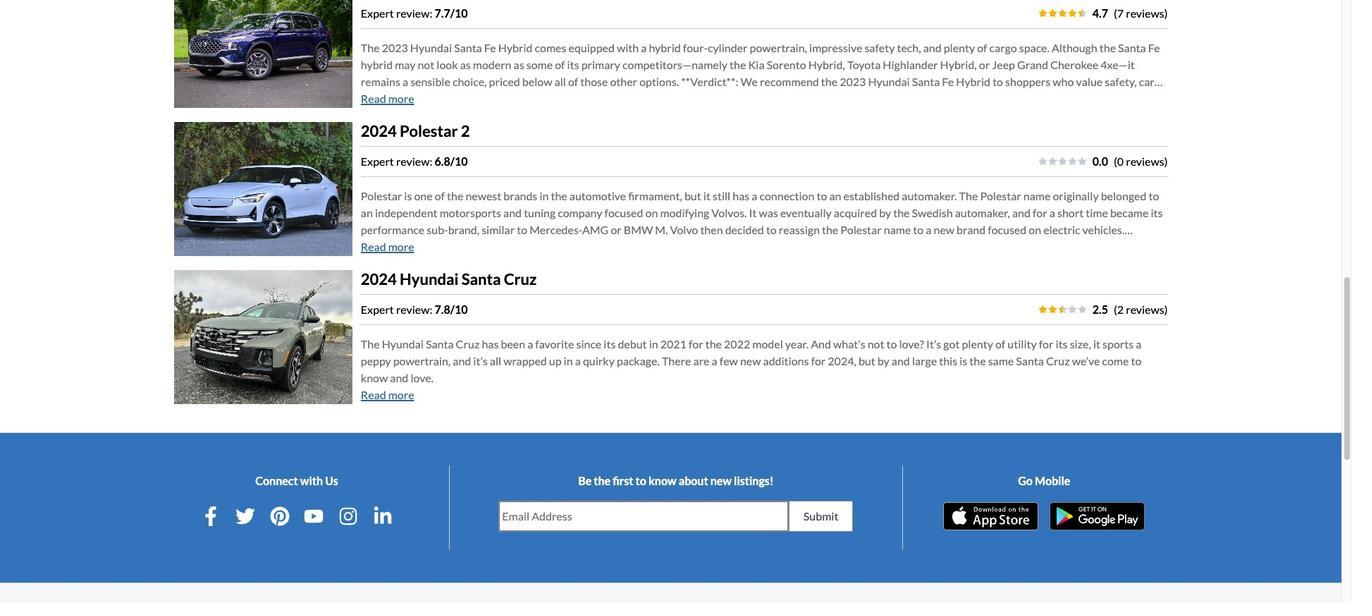 Task type: vqa. For each thing, say whether or not it's contained in the screenshot.
Read more
yes



Task type: describe. For each thing, give the bounding box(es) containing it.
wrapped
[[504, 354, 547, 368]]

since
[[577, 337, 602, 351]]

cherokee
[[1051, 58, 1099, 71]]

7.7/10
[[435, 6, 468, 20]]

additions
[[764, 354, 809, 368]]

twitter image
[[235, 506, 255, 526]]

santa down utility
[[1017, 354, 1044, 368]]

not inside the 2023 hyundai santa fe hybrid comes equipped with a hybrid four-cylinder powertrain, impressive safety tech, and plenty of cargo space. although the santa fe hybrid may not look as modern as some of its primary competitors—namely the kia sorento hybrid, toyota highlander hybrid, or jeep grand cherokee 4xe—it remains a sensible choice, priced below all of those other options.   **verdict**: we recommend the 2023 hyundai santa fe hybrid to shoppers who value safety, cargo space, and fuel efficiency over the latest tech features or the newest styling trends.
[[418, 58, 435, 71]]

the up 4xe—it
[[1100, 41, 1117, 54]]

toyota
[[848, 58, 881, 71]]

large
[[913, 354, 937, 368]]

1 hybrid, from the left
[[809, 58, 846, 71]]

may
[[395, 58, 416, 71]]

connect with us
[[256, 474, 338, 487]]

listings!
[[734, 474, 774, 487]]

utility
[[1008, 337, 1037, 351]]

its inside the 2023 hyundai santa fe hybrid comes equipped with a hybrid four-cylinder powertrain, impressive safety tech, and plenty of cargo space. although the santa fe hybrid may not look as modern as some of its primary competitors—namely the kia sorento hybrid, toyota highlander hybrid, or jeep grand cherokee 4xe—it remains a sensible choice, priced below all of those other options.   **verdict**: we recommend the 2023 hyundai santa fe hybrid to shoppers who value safety, cargo space, and fuel efficiency over the latest tech features or the newest styling trends.
[[567, 58, 579, 71]]

sorento
[[767, 58, 807, 71]]

cruz for 2024 hyundai santa cruz
[[504, 269, 537, 288]]

submit button
[[789, 501, 854, 532]]

quirky
[[583, 354, 615, 368]]

modern
[[473, 58, 512, 71]]

what's
[[834, 337, 866, 351]]

youtube image
[[304, 506, 324, 526]]

7.8/10
[[435, 303, 468, 316]]

year.
[[786, 337, 809, 351]]

is
[[960, 354, 968, 368]]

package.
[[617, 354, 660, 368]]

safety
[[865, 41, 895, 54]]

0.0
[[1093, 155, 1109, 168]]

size,
[[1070, 337, 1092, 351]]

polestar
[[400, 121, 458, 140]]

of up tech
[[568, 75, 579, 88]]

expert review: 6.8/10
[[361, 155, 468, 168]]

efficiency
[[435, 92, 483, 105]]

the right be on the bottom left of page
[[594, 474, 611, 487]]

0 horizontal spatial for
[[689, 337, 704, 351]]

jeep
[[993, 58, 1016, 71]]

expert review: 7.8/10
[[361, 303, 468, 316]]

know inside the hyundai santa cruz has been a favorite since its debut in 2021 for the 2022 model year. and what's not to love? it's got plenty of utility for its size, it sports a peppy powertrain, and it's all wrapped up in a quirky package. there are a few new additions for 2024, but by and large this is the same santa cruz we've come to know and love. read more
[[361, 371, 388, 385]]

has
[[482, 337, 499, 351]]

0 vertical spatial 2023
[[382, 41, 408, 54]]

1 expert from the top
[[361, 6, 394, 20]]

0 horizontal spatial new
[[711, 474, 732, 487]]

placeholder image for 2024 polestar 2
[[174, 122, 353, 256]]

0.0 ( 0 reviews )
[[1093, 155, 1168, 168]]

to right come
[[1132, 354, 1142, 368]]

2.5 ( 2 reviews )
[[1093, 303, 1168, 316]]

0 horizontal spatial in
[[564, 354, 573, 368]]

love.
[[411, 371, 434, 385]]

but
[[859, 354, 876, 368]]

by
[[878, 354, 890, 368]]

0 horizontal spatial hybrid
[[361, 58, 393, 71]]

1 horizontal spatial its
[[604, 337, 616, 351]]

all inside the hyundai santa cruz has been a favorite since its debut in 2021 for the 2022 model year. and what's not to love? it's got plenty of utility for its size, it sports a peppy powertrain, and it's all wrapped up in a quirky package. there are a few new additions for 2024, but by and large this is the same santa cruz we've come to know and love. read more
[[490, 354, 502, 368]]

santa up look
[[454, 41, 482, 54]]

1 vertical spatial know
[[649, 474, 677, 487]]

plenty inside the 2023 hyundai santa fe hybrid comes equipped with a hybrid four-cylinder powertrain, impressive safety tech, and plenty of cargo space. although the santa fe hybrid may not look as modern as some of its primary competitors—namely the kia sorento hybrid, toyota highlander hybrid, or jeep grand cherokee 4xe—it remains a sensible choice, priced below all of those other options.   **verdict**: we recommend the 2023 hyundai santa fe hybrid to shoppers who value safety, cargo space, and fuel efficiency over the latest tech features or the newest styling trends.
[[944, 41, 976, 54]]

few
[[720, 354, 738, 368]]

) for 2024 hyundai santa cruz
[[1165, 303, 1168, 316]]

2 horizontal spatial for
[[1039, 337, 1054, 351]]

submit
[[804, 509, 839, 522]]

review: for hyundai
[[396, 303, 433, 316]]

remains
[[361, 75, 401, 88]]

a right are
[[712, 354, 718, 368]]

a up competitors—namely
[[641, 41, 647, 54]]

4.7
[[1093, 6, 1109, 20]]

2 for polestar
[[461, 121, 470, 140]]

1 review: from the top
[[396, 6, 433, 20]]

0 horizontal spatial fe
[[484, 41, 496, 54]]

the up are
[[706, 337, 722, 351]]

it's
[[927, 337, 942, 351]]

to inside the 2023 hyundai santa fe hybrid comes equipped with a hybrid four-cylinder powertrain, impressive safety tech, and plenty of cargo space. although the santa fe hybrid may not look as modern as some of its primary competitors—namely the kia sorento hybrid, toyota highlander hybrid, or jeep grand cherokee 4xe—it remains a sensible choice, priced below all of those other options.   **verdict**: we recommend the 2023 hyundai santa fe hybrid to shoppers who value safety, cargo space, and fuel efficiency over the latest tech features or the newest styling trends.
[[993, 75, 1004, 88]]

favorite
[[536, 337, 574, 351]]

hyundai up expert review: 7.8/10
[[400, 269, 459, 288]]

new inside the hyundai santa cruz has been a favorite since its debut in 2021 for the 2022 model year. and what's not to love? it's got plenty of utility for its size, it sports a peppy powertrain, and it's all wrapped up in a quirky package. there are a few new additions for 2024, but by and large this is the same santa cruz we've come to know and love. read more
[[741, 354, 761, 368]]

the down 'options.'
[[638, 92, 655, 105]]

we've
[[1073, 354, 1101, 368]]

equipped
[[569, 41, 615, 54]]

space,
[[361, 92, 391, 105]]

1 ) from the top
[[1165, 6, 1168, 20]]

the left kia
[[730, 58, 746, 71]]

kia
[[749, 58, 765, 71]]

placeholder image for 2024 hyundai santa cruz
[[174, 270, 353, 404]]

1 horizontal spatial in
[[649, 337, 659, 351]]

2 as from the left
[[514, 58, 525, 71]]

and right tech,
[[924, 41, 942, 54]]

powertrain, inside the 2023 hyundai santa fe hybrid comes equipped with a hybrid four-cylinder powertrain, impressive safety tech, and plenty of cargo space. although the santa fe hybrid may not look as modern as some of its primary competitors—namely the kia sorento hybrid, toyota highlander hybrid, or jeep grand cherokee 4xe—it remains a sensible choice, priced below all of those other options.   **verdict**: we recommend the 2023 hyundai santa fe hybrid to shoppers who value safety, cargo space, and fuel efficiency over the latest tech features or the newest styling trends.
[[750, 41, 808, 54]]

more for polestar read more link
[[388, 240, 414, 253]]

of inside the hyundai santa cruz has been a favorite since its debut in 2021 for the 2022 model year. and what's not to love? it's got plenty of utility for its size, it sports a peppy powertrain, and it's all wrapped up in a quirky package. there are a few new additions for 2024, but by and large this is the same santa cruz we've come to know and love. read more
[[996, 337, 1006, 351]]

expert for 2024 hyundai santa cruz
[[361, 303, 394, 316]]

four-
[[683, 41, 708, 54]]

come
[[1103, 354, 1129, 368]]

1 vertical spatial cargo
[[1140, 75, 1167, 88]]

and left fuel
[[394, 92, 412, 105]]

there
[[662, 354, 692, 368]]

look
[[437, 58, 458, 71]]

recommend
[[760, 75, 819, 88]]

over
[[485, 92, 507, 105]]

grand
[[1018, 58, 1049, 71]]

4.7 ( 7 reviews )
[[1093, 6, 1168, 20]]

2.5
[[1093, 303, 1109, 316]]

tech
[[558, 92, 580, 105]]

( for 2024 hyundai santa cruz
[[1114, 303, 1118, 316]]

0 vertical spatial hybrid
[[499, 41, 533, 54]]

peppy
[[361, 354, 391, 368]]

linkedin image
[[373, 506, 393, 526]]

santa down highlander
[[912, 75, 940, 88]]

a down may
[[403, 75, 408, 88]]

the down priced
[[509, 92, 526, 105]]

first
[[613, 474, 634, 487]]

love?
[[900, 337, 925, 351]]

sensible
[[411, 75, 451, 88]]

1 horizontal spatial hybrid
[[957, 75, 991, 88]]

more for third read more link from the bottom
[[388, 92, 414, 105]]

safety,
[[1105, 75, 1137, 88]]

2 horizontal spatial cruz
[[1047, 354, 1070, 368]]

trends.
[[730, 92, 764, 105]]

we
[[741, 75, 758, 88]]

be
[[579, 474, 592, 487]]

choice,
[[453, 75, 487, 88]]

cylinder
[[708, 41, 748, 54]]

value
[[1077, 75, 1103, 88]]

read more link for polestar
[[361, 240, 414, 253]]



Task type: locate. For each thing, give the bounding box(es) containing it.
2 placeholder image from the top
[[174, 122, 353, 256]]

2023
[[382, 41, 408, 54], [840, 75, 866, 88]]

fuel
[[414, 92, 433, 105]]

to down the jeep
[[993, 75, 1004, 88]]

go mobile
[[1019, 474, 1071, 487]]

0 vertical spatial plenty
[[944, 41, 976, 54]]

same
[[989, 354, 1014, 368]]

powertrain, inside the hyundai santa cruz has been a favorite since its debut in 2021 for the 2022 model year. and what's not to love? it's got plenty of utility for its size, it sports a peppy powertrain, and it's all wrapped up in a quirky package. there are a few new additions for 2024, but by and large this is the same santa cruz we've come to know and love. read more
[[393, 354, 451, 368]]

powertrain, up the "sorento"
[[750, 41, 808, 54]]

2024 hyundai santa cruz
[[361, 269, 537, 288]]

hybrid up remains
[[361, 58, 393, 71]]

read
[[361, 92, 386, 105], [361, 240, 386, 253], [361, 388, 386, 401]]

cargo
[[990, 41, 1018, 54], [1140, 75, 1167, 88]]

1 placeholder image from the top
[[174, 0, 353, 108]]

1 vertical spatial in
[[564, 354, 573, 368]]

2 the from the top
[[361, 337, 380, 351]]

2023 up may
[[382, 41, 408, 54]]

1 vertical spatial the
[[361, 337, 380, 351]]

comes
[[535, 41, 567, 54]]

1 vertical spatial 2023
[[840, 75, 866, 88]]

) right 7
[[1165, 6, 1168, 20]]

1 vertical spatial powertrain,
[[393, 354, 451, 368]]

0 horizontal spatial hybrid
[[499, 41, 533, 54]]

impressive
[[810, 41, 863, 54]]

1 horizontal spatial as
[[514, 58, 525, 71]]

0 horizontal spatial as
[[460, 58, 471, 71]]

1 read more link from the top
[[361, 92, 414, 105]]

its up quirky
[[604, 337, 616, 351]]

the down impressive
[[822, 75, 838, 88]]

as up choice,
[[460, 58, 471, 71]]

not up "by"
[[868, 337, 885, 351]]

0 horizontal spatial with
[[300, 474, 323, 487]]

hyundai up the peppy
[[382, 337, 424, 351]]

0 vertical spatial 2
[[461, 121, 470, 140]]

3 reviews from the top
[[1127, 303, 1165, 316]]

0 vertical spatial (
[[1114, 6, 1118, 20]]

2024,
[[828, 354, 857, 368]]

3 more from the top
[[388, 388, 414, 401]]

1 horizontal spatial or
[[980, 58, 990, 71]]

the right is
[[970, 354, 986, 368]]

0 horizontal spatial or
[[625, 92, 636, 105]]

priced
[[489, 75, 520, 88]]

2 read more from the top
[[361, 240, 414, 253]]

get it on google play image
[[1050, 502, 1146, 530]]

us
[[325, 474, 338, 487]]

2 vertical spatial read more link
[[361, 388, 414, 401]]

competitors—namely
[[623, 58, 728, 71]]

plenty inside the hyundai santa cruz has been a favorite since its debut in 2021 for the 2022 model year. and what's not to love? it's got plenty of utility for its size, it sports a peppy powertrain, and it's all wrapped up in a quirky package. there are a few new additions for 2024, but by and large this is the same santa cruz we've come to know and love. read more
[[962, 337, 994, 351]]

features
[[582, 92, 623, 105]]

2024 down space,
[[361, 121, 397, 140]]

as left some on the left of page
[[514, 58, 525, 71]]

below
[[523, 75, 553, 88]]

3 ) from the top
[[1165, 303, 1168, 316]]

7
[[1118, 6, 1124, 20]]

1 vertical spatial expert
[[361, 155, 394, 168]]

expert down 2024 polestar 2 at left top
[[361, 155, 394, 168]]

cargo up the jeep
[[990, 41, 1018, 54]]

0 vertical spatial cruz
[[504, 269, 537, 288]]

2 read more link from the top
[[361, 240, 414, 253]]

0 vertical spatial )
[[1165, 6, 1168, 20]]

expert
[[361, 6, 394, 20], [361, 155, 394, 168], [361, 303, 394, 316]]

the inside the 2023 hyundai santa fe hybrid comes equipped with a hybrid four-cylinder powertrain, impressive safety tech, and plenty of cargo space. although the santa fe hybrid may not look as modern as some of its primary competitors—namely the kia sorento hybrid, toyota highlander hybrid, or jeep grand cherokee 4xe—it remains a sensible choice, priced below all of those other options.   **verdict**: we recommend the 2023 hyundai santa fe hybrid to shoppers who value safety, cargo space, and fuel efficiency over the latest tech features or the newest styling trends.
[[361, 41, 380, 54]]

read more link up expert review: 7.8/10
[[361, 240, 414, 253]]

santa down 7.8/10
[[426, 337, 454, 351]]

read more link down the peppy
[[361, 388, 414, 401]]

highlander
[[883, 58, 938, 71]]

1 vertical spatial placeholder image
[[174, 122, 353, 256]]

plenty right tech,
[[944, 41, 976, 54]]

expert for 2024 polestar 2
[[361, 155, 394, 168]]

read more down remains
[[361, 92, 414, 105]]

more inside the hyundai santa cruz has been a favorite since its debut in 2021 for the 2022 model year. and what's not to love? it's got plenty of utility for its size, it sports a peppy powertrain, and it's all wrapped up in a quirky package. there are a few new additions for 2024, but by and large this is the same santa cruz we've come to know and love. read more
[[388, 388, 414, 401]]

0 horizontal spatial hybrid,
[[809, 58, 846, 71]]

about
[[679, 474, 709, 487]]

reviews right 0 at the right top of the page
[[1127, 155, 1165, 168]]

0 horizontal spatial cruz
[[456, 337, 480, 351]]

0 vertical spatial hybrid
[[649, 41, 681, 54]]

0 horizontal spatial 2023
[[382, 41, 408, 54]]

got
[[944, 337, 960, 351]]

reviews for 2024 polestar 2
[[1127, 155, 1165, 168]]

styling
[[695, 92, 727, 105]]

read for polestar read more link
[[361, 240, 386, 253]]

0 horizontal spatial 2
[[461, 121, 470, 140]]

not inside the hyundai santa cruz has been a favorite since its debut in 2021 for the 2022 model year. and what's not to love? it's got plenty of utility for its size, it sports a peppy powertrain, and it's all wrapped up in a quirky package. there are a few new additions for 2024, but by and large this is the same santa cruz we've come to know and love. read more
[[868, 337, 885, 351]]

the
[[361, 41, 380, 54], [361, 337, 380, 351]]

1 horizontal spatial all
[[555, 75, 566, 88]]

for right utility
[[1039, 337, 1054, 351]]

a right 'been'
[[528, 337, 533, 351]]

2 reviews from the top
[[1127, 155, 1165, 168]]

3 read from the top
[[361, 388, 386, 401]]

and
[[811, 337, 832, 351]]

0 vertical spatial with
[[617, 41, 639, 54]]

it
[[1094, 337, 1101, 351]]

Email Address email field
[[500, 501, 788, 531]]

1 horizontal spatial with
[[617, 41, 639, 54]]

2 vertical spatial expert
[[361, 303, 394, 316]]

to right first
[[636, 474, 647, 487]]

hyundai down highlander
[[869, 75, 910, 88]]

) for 2024 polestar 2
[[1165, 155, 1168, 168]]

2 ) from the top
[[1165, 155, 1168, 168]]

pinterest image
[[270, 506, 290, 526]]

hyundai up look
[[410, 41, 452, 54]]

2
[[461, 121, 470, 140], [1118, 303, 1124, 316]]

0 horizontal spatial cargo
[[990, 41, 1018, 54]]

hybrid,
[[809, 58, 846, 71], [941, 58, 977, 71]]

read more link
[[361, 92, 414, 105], [361, 240, 414, 253], [361, 388, 414, 401]]

2 vertical spatial read
[[361, 388, 386, 401]]

0 horizontal spatial powertrain,
[[393, 354, 451, 368]]

for down "and"
[[811, 354, 826, 368]]

2 vertical spatial (
[[1114, 303, 1118, 316]]

1 read more from the top
[[361, 92, 414, 105]]

for up are
[[689, 337, 704, 351]]

with inside the 2023 hyundai santa fe hybrid comes equipped with a hybrid four-cylinder powertrain, impressive safety tech, and plenty of cargo space. although the santa fe hybrid may not look as modern as some of its primary competitors—namely the kia sorento hybrid, toyota highlander hybrid, or jeep grand cherokee 4xe—it remains a sensible choice, priced below all of those other options.   **verdict**: we recommend the 2023 hyundai santa fe hybrid to shoppers who value safety, cargo space, and fuel efficiency over the latest tech features or the newest styling trends.
[[617, 41, 639, 54]]

1 vertical spatial cruz
[[456, 337, 480, 351]]

0 vertical spatial know
[[361, 371, 388, 385]]

and left love.
[[390, 371, 409, 385]]

1 horizontal spatial fe
[[943, 75, 954, 88]]

0
[[1118, 155, 1124, 168]]

(
[[1114, 6, 1118, 20], [1114, 155, 1118, 168], [1114, 303, 1118, 316]]

0 vertical spatial 2024
[[361, 121, 397, 140]]

2 vertical spatial reviews
[[1127, 303, 1165, 316]]

of
[[978, 41, 988, 54], [555, 58, 565, 71], [568, 75, 579, 88], [996, 337, 1006, 351]]

0 vertical spatial read
[[361, 92, 386, 105]]

options.
[[640, 75, 679, 88]]

all up tech
[[555, 75, 566, 88]]

6.8/10
[[435, 155, 468, 168]]

1 vertical spatial not
[[868, 337, 885, 351]]

2024 for 2024 polestar 2
[[361, 121, 397, 140]]

1 reviews from the top
[[1127, 6, 1165, 20]]

tech,
[[898, 41, 922, 54]]

the for the hyundai santa cruz has been a favorite since its debut in 2021 for the 2022 model year. and what's not to love? it's got plenty of utility for its size, it sports a peppy powertrain, and it's all wrapped up in a quirky package. there are a few new additions for 2024, but by and large this is the same santa cruz we've come to know and love. read more
[[361, 337, 380, 351]]

1 vertical spatial read more link
[[361, 240, 414, 253]]

download on the app store image
[[944, 502, 1039, 530]]

)
[[1165, 6, 1168, 20], [1165, 155, 1168, 168], [1165, 303, 1168, 316]]

0 vertical spatial new
[[741, 354, 761, 368]]

with left us
[[300, 474, 323, 487]]

and left it's
[[453, 354, 471, 368]]

read for third read more link from the bottom
[[361, 92, 386, 105]]

3 read more link from the top
[[361, 388, 414, 401]]

latest
[[528, 92, 556, 105]]

4xe—it
[[1101, 58, 1135, 71]]

powertrain,
[[750, 41, 808, 54], [393, 354, 451, 368]]

0 horizontal spatial all
[[490, 354, 502, 368]]

1 vertical spatial or
[[625, 92, 636, 105]]

santa up 7.8/10
[[462, 269, 501, 288]]

sports
[[1103, 337, 1134, 351]]

read inside the hyundai santa cruz has been a favorite since its debut in 2021 for the 2022 model year. and what's not to love? it's got plenty of utility for its size, it sports a peppy powertrain, and it's all wrapped up in a quirky package. there are a few new additions for 2024, but by and large this is the same santa cruz we've come to know and love. read more
[[361, 388, 386, 401]]

know down the peppy
[[361, 371, 388, 385]]

in right up
[[564, 354, 573, 368]]

2024 for 2024 hyundai santa cruz
[[361, 269, 397, 288]]

2023 down toyota
[[840, 75, 866, 88]]

go
[[1019, 474, 1033, 487]]

( right '4.7'
[[1114, 6, 1118, 20]]

those
[[581, 75, 608, 88]]

read more up expert review: 7.8/10
[[361, 240, 414, 253]]

0 horizontal spatial not
[[418, 58, 435, 71]]

not up sensible
[[418, 58, 435, 71]]

2 down efficiency
[[461, 121, 470, 140]]

all right it's
[[490, 354, 502, 368]]

cruz up it's
[[456, 337, 480, 351]]

1 vertical spatial read
[[361, 240, 386, 253]]

reviews for 2024 hyundai santa cruz
[[1127, 303, 1165, 316]]

been
[[501, 337, 525, 351]]

1 horizontal spatial powertrain,
[[750, 41, 808, 54]]

3 review: from the top
[[396, 303, 433, 316]]

reviews right 7
[[1127, 6, 1165, 20]]

0 vertical spatial more
[[388, 92, 414, 105]]

1 vertical spatial plenty
[[962, 337, 994, 351]]

not
[[418, 58, 435, 71], [868, 337, 885, 351]]

1 the from the top
[[361, 41, 380, 54]]

expert review: 7.7/10
[[361, 6, 468, 20]]

this
[[940, 354, 958, 368]]

1 horizontal spatial new
[[741, 354, 761, 368]]

0 horizontal spatial know
[[361, 371, 388, 385]]

expert up the peppy
[[361, 303, 394, 316]]

0 vertical spatial the
[[361, 41, 380, 54]]

connect
[[256, 474, 298, 487]]

2022
[[724, 337, 751, 351]]

the inside the hyundai santa cruz has been a favorite since its debut in 2021 for the 2022 model year. and what's not to love? it's got plenty of utility for its size, it sports a peppy powertrain, and it's all wrapped up in a quirky package. there are a few new additions for 2024, but by and large this is the same santa cruz we've come to know and love. read more
[[361, 337, 380, 351]]

more up 2024 hyundai santa cruz
[[388, 240, 414, 253]]

( for 2024 polestar 2
[[1114, 155, 1118, 168]]

the hyundai santa cruz has been a favorite since its debut in 2021 for the 2022 model year. and what's not to love? it's got plenty of utility for its size, it sports a peppy powertrain, and it's all wrapped up in a quirky package. there are a few new additions for 2024, but by and large this is the same santa cruz we've come to know and love. read more
[[361, 337, 1142, 401]]

2021
[[661, 337, 687, 351]]

space.
[[1020, 41, 1050, 54]]

of left space.
[[978, 41, 988, 54]]

instagram image
[[339, 506, 358, 526]]

0 vertical spatial read more link
[[361, 92, 414, 105]]

0 vertical spatial or
[[980, 58, 990, 71]]

hybrid left shoppers
[[957, 75, 991, 88]]

3 ( from the top
[[1114, 303, 1118, 316]]

1 read from the top
[[361, 92, 386, 105]]

2 more from the top
[[388, 240, 414, 253]]

1 2024 from the top
[[361, 121, 397, 140]]

1 vertical spatial hybrid
[[957, 75, 991, 88]]

read more link down remains
[[361, 92, 414, 105]]

2 vertical spatial more
[[388, 388, 414, 401]]

1 horizontal spatial 2023
[[840, 75, 866, 88]]

1 vertical spatial reviews
[[1127, 155, 1165, 168]]

in left 2021
[[649, 337, 659, 351]]

other
[[610, 75, 638, 88]]

0 vertical spatial powertrain,
[[750, 41, 808, 54]]

2 vertical spatial cruz
[[1047, 354, 1070, 368]]

review: left 7.8/10
[[396, 303, 433, 316]]

powertrain, up love.
[[393, 354, 451, 368]]

hyundai inside the hyundai santa cruz has been a favorite since its debut in 2021 for the 2022 model year. and what's not to love? it's got plenty of utility for its size, it sports a peppy powertrain, and it's all wrapped up in a quirky package. there are a few new additions for 2024, but by and large this is the same santa cruz we've come to know and love. read more
[[382, 337, 424, 351]]

who
[[1053, 75, 1074, 88]]

2 2024 from the top
[[361, 269, 397, 288]]

hybrid, left the jeep
[[941, 58, 977, 71]]

1 horizontal spatial 2
[[1118, 303, 1124, 316]]

1 vertical spatial 2024
[[361, 269, 397, 288]]

debut
[[618, 337, 647, 351]]

) right 2.5
[[1165, 303, 1168, 316]]

0 vertical spatial review:
[[396, 6, 433, 20]]

2 review: from the top
[[396, 155, 433, 168]]

the up the peppy
[[361, 337, 380, 351]]

1 horizontal spatial not
[[868, 337, 885, 351]]

0 vertical spatial cargo
[[990, 41, 1018, 54]]

2 read from the top
[[361, 240, 386, 253]]

more down remains
[[388, 92, 414, 105]]

placeholder image
[[174, 0, 353, 108], [174, 122, 353, 256], [174, 270, 353, 404]]

1 horizontal spatial cargo
[[1140, 75, 1167, 88]]

santa up 4xe—it
[[1119, 41, 1147, 54]]

0 vertical spatial expert
[[361, 6, 394, 20]]

new down 2022
[[741, 354, 761, 368]]

2 horizontal spatial its
[[1056, 337, 1068, 351]]

1 horizontal spatial hybrid,
[[941, 58, 977, 71]]

cargo right safety,
[[1140, 75, 1167, 88]]

newest
[[657, 92, 693, 105]]

read more link for hyundai
[[361, 388, 414, 401]]

the
[[1100, 41, 1117, 54], [730, 58, 746, 71], [822, 75, 838, 88], [509, 92, 526, 105], [638, 92, 655, 105], [706, 337, 722, 351], [970, 354, 986, 368], [594, 474, 611, 487]]

a
[[641, 41, 647, 54], [403, 75, 408, 88], [528, 337, 533, 351], [1136, 337, 1142, 351], [575, 354, 581, 368], [712, 354, 718, 368]]

as
[[460, 58, 471, 71], [514, 58, 525, 71]]

1 vertical spatial hybrid
[[361, 58, 393, 71]]

1 vertical spatial all
[[490, 354, 502, 368]]

1 vertical spatial review:
[[396, 155, 433, 168]]

1 horizontal spatial for
[[811, 354, 826, 368]]

( right 0.0
[[1114, 155, 1118, 168]]

the up remains
[[361, 41, 380, 54]]

1 vertical spatial )
[[1165, 155, 1168, 168]]

to up "by"
[[887, 337, 897, 351]]

the 2023 hyundai santa fe hybrid comes equipped with a hybrid four-cylinder powertrain, impressive safety tech, and plenty of cargo space. although the santa fe hybrid may not look as modern as some of its primary competitors—namely the kia sorento hybrid, toyota highlander hybrid, or jeep grand cherokee 4xe—it remains a sensible choice, priced below all of those other options.   **verdict**: we recommend the 2023 hyundai santa fe hybrid to shoppers who value safety, cargo space, and fuel efficiency over the latest tech features or the newest styling trends.
[[361, 41, 1167, 105]]

**verdict**:
[[681, 75, 739, 88]]

of up same
[[996, 337, 1006, 351]]

1 vertical spatial read more
[[361, 240, 414, 253]]

or down "other"
[[625, 92, 636, 105]]

1 more from the top
[[388, 92, 414, 105]]

cruz left we've
[[1047, 354, 1070, 368]]

with up primary
[[617, 41, 639, 54]]

2 vertical spatial review:
[[396, 303, 433, 316]]

hybrid
[[649, 41, 681, 54], [361, 58, 393, 71]]

1 vertical spatial 2
[[1118, 303, 1124, 316]]

new right about
[[711, 474, 732, 487]]

0 vertical spatial read more
[[361, 92, 414, 105]]

plenty up is
[[962, 337, 994, 351]]

read more for third read more link from the bottom
[[361, 92, 414, 105]]

hybrid up competitors—namely
[[649, 41, 681, 54]]

read more for polestar read more link
[[361, 240, 414, 253]]

expert up remains
[[361, 6, 394, 20]]

or left the jeep
[[980, 58, 990, 71]]

the for the 2023 hyundai santa fe hybrid comes equipped with a hybrid four-cylinder powertrain, impressive safety tech, and plenty of cargo space. although the santa fe hybrid may not look as modern as some of its primary competitors—namely the kia sorento hybrid, toyota highlander hybrid, or jeep grand cherokee 4xe—it remains a sensible choice, priced below all of those other options.   **verdict**: we recommend the 2023 hyundai santa fe hybrid to shoppers who value safety, cargo space, and fuel efficiency over the latest tech features or the newest styling trends.
[[361, 41, 380, 54]]

2 for (
[[1118, 303, 1124, 316]]

3 placeholder image from the top
[[174, 270, 353, 404]]

a right sports
[[1136, 337, 1142, 351]]

0 vertical spatial reviews
[[1127, 6, 1165, 20]]

its down equipped
[[567, 58, 579, 71]]

1 horizontal spatial hybrid
[[649, 41, 681, 54]]

hybrid, down impressive
[[809, 58, 846, 71]]

facebook image
[[201, 506, 221, 526]]

0 vertical spatial placeholder image
[[174, 0, 353, 108]]

1 vertical spatial with
[[300, 474, 323, 487]]

shoppers
[[1006, 75, 1051, 88]]

hybrid
[[499, 41, 533, 54], [957, 75, 991, 88]]

it's
[[474, 354, 488, 368]]

its left size,
[[1056, 337, 1068, 351]]

2 horizontal spatial fe
[[1149, 41, 1161, 54]]

0 vertical spatial not
[[418, 58, 435, 71]]

) right 0 at the right top of the page
[[1165, 155, 1168, 168]]

more down love.
[[388, 388, 414, 401]]

1 horizontal spatial cruz
[[504, 269, 537, 288]]

1 as from the left
[[460, 58, 471, 71]]

or
[[980, 58, 990, 71], [625, 92, 636, 105]]

a down "since"
[[575, 354, 581, 368]]

1 horizontal spatial know
[[649, 474, 677, 487]]

( right 2.5
[[1114, 303, 1118, 316]]

up
[[549, 354, 562, 368]]

are
[[694, 354, 710, 368]]

0 horizontal spatial its
[[567, 58, 579, 71]]

3 expert from the top
[[361, 303, 394, 316]]

its
[[567, 58, 579, 71], [604, 337, 616, 351], [1056, 337, 1068, 351]]

of down comes
[[555, 58, 565, 71]]

2024 up expert review: 7.8/10
[[361, 269, 397, 288]]

all inside the 2023 hyundai santa fe hybrid comes equipped with a hybrid four-cylinder powertrain, impressive safety tech, and plenty of cargo space. although the santa fe hybrid may not look as modern as some of its primary competitors—namely the kia sorento hybrid, toyota highlander hybrid, or jeep grand cherokee 4xe—it remains a sensible choice, priced below all of those other options.   **verdict**: we recommend the 2023 hyundai santa fe hybrid to shoppers who value safety, cargo space, and fuel efficiency over the latest tech features or the newest styling trends.
[[555, 75, 566, 88]]

review:
[[396, 6, 433, 20], [396, 155, 433, 168], [396, 303, 433, 316]]

know left about
[[649, 474, 677, 487]]

2 hybrid, from the left
[[941, 58, 977, 71]]

review: for polestar
[[396, 155, 433, 168]]

1 ( from the top
[[1114, 6, 1118, 20]]

cruz up 'been'
[[504, 269, 537, 288]]

reviews up sports
[[1127, 303, 1165, 316]]

2 expert from the top
[[361, 155, 394, 168]]

some
[[527, 58, 553, 71]]

cruz for the hyundai santa cruz has been a favorite since its debut in 2021 for the 2022 model year. and what's not to love? it's got plenty of utility for its size, it sports a peppy powertrain, and it's all wrapped up in a quirky package. there are a few new additions for 2024, but by and large this is the same santa cruz we've come to know and love. read more
[[456, 337, 480, 351]]

hybrid up modern
[[499, 41, 533, 54]]

and right "by"
[[892, 354, 910, 368]]

review: left "7.7/10"
[[396, 6, 433, 20]]

be the first to know about new listings!
[[579, 474, 774, 487]]

2 ( from the top
[[1114, 155, 1118, 168]]

all
[[555, 75, 566, 88], [490, 354, 502, 368]]

primary
[[582, 58, 621, 71]]

1 vertical spatial new
[[711, 474, 732, 487]]



